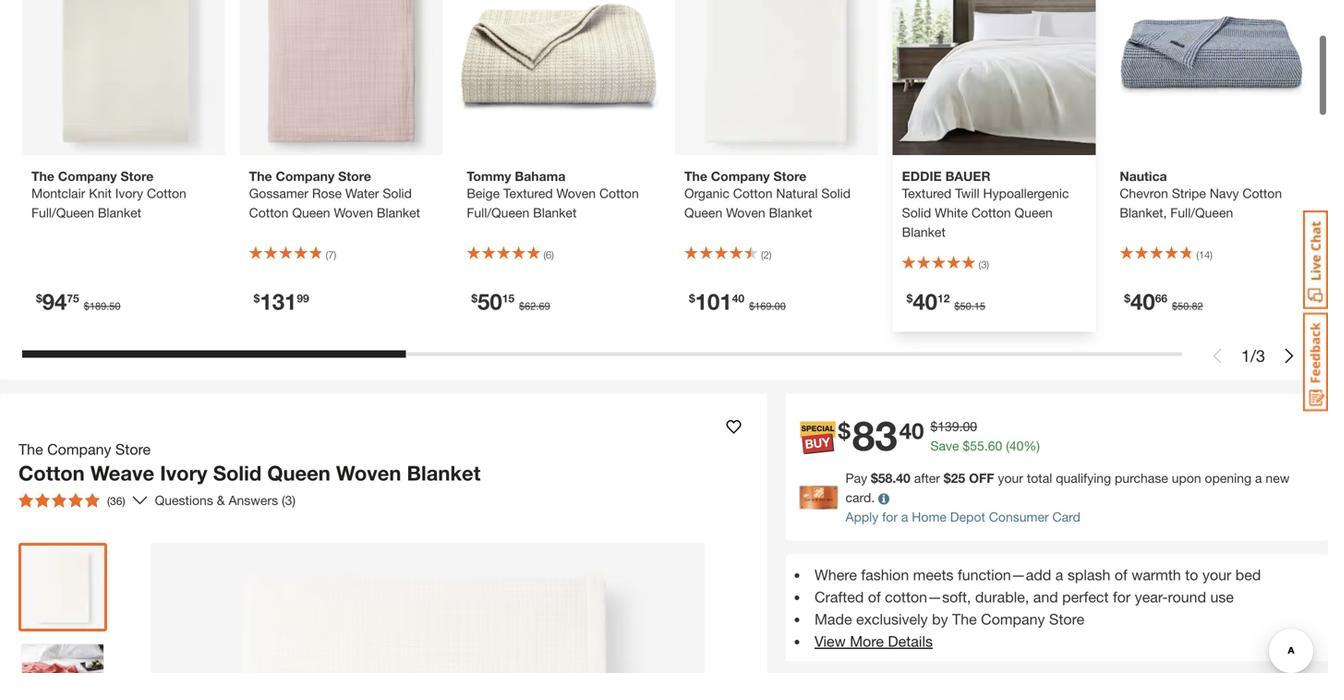 Task type: locate. For each thing, give the bounding box(es) containing it.
questions
[[155, 493, 213, 508]]

made
[[815, 611, 853, 628]]

0 vertical spatial a
[[1256, 471, 1263, 486]]

1 horizontal spatial textured
[[903, 186, 952, 201]]

0 horizontal spatial textured
[[504, 186, 553, 201]]

. inside '$ 94 75 $ 189 . 50'
[[106, 300, 109, 313]]

splash
[[1068, 567, 1111, 584]]

50 left '82'
[[1178, 300, 1190, 313]]

2
[[764, 249, 770, 261]]

exclusively
[[857, 611, 928, 628]]

00
[[775, 300, 786, 313], [963, 419, 978, 434]]

1 vertical spatial 3
[[1257, 346, 1266, 366]]

the right the by
[[953, 611, 977, 628]]

$ left 99
[[254, 292, 260, 305]]

the up montclair
[[31, 169, 54, 184]]

where
[[815, 567, 858, 584]]

) up 169
[[770, 249, 772, 261]]

your up the "use"
[[1203, 567, 1232, 584]]

your inside where fashion meets function—add a splash of warmth to your bed crafted of cotton—soft, durable, and perfect for year-round use made exclusively by the company store view more details
[[1203, 567, 1232, 584]]

99
[[297, 292, 309, 305]]

. inside $ 40 12 $ 50 . 15
[[972, 300, 975, 313]]

the up gossamer
[[249, 169, 272, 184]]

full/queen down stripe
[[1171, 205, 1234, 221]]

company down durable,
[[982, 611, 1046, 628]]

the inside the company store gossamer rose water solid cotton queen woven blanket
[[249, 169, 272, 184]]

montclair
[[31, 186, 85, 201]]

/
[[1251, 346, 1257, 366]]

66
[[1156, 292, 1168, 305]]

0 horizontal spatial 15
[[502, 292, 515, 305]]

solid right natural
[[822, 186, 851, 201]]

. for $ 40 12 $ 50 . 15
[[972, 300, 975, 313]]

(
[[326, 249, 328, 261], [544, 249, 546, 261], [761, 249, 764, 261], [1197, 249, 1200, 261], [979, 259, 982, 271], [1007, 439, 1010, 454]]

2 horizontal spatial full/queen
[[1171, 205, 1234, 221]]

50 inside the '$ 40 66 $ 50 . 82'
[[1178, 300, 1190, 313]]

queen down organic
[[685, 205, 723, 221]]

( for $ 40 12 $ 50 . 15
[[979, 259, 982, 271]]

) down eddie bauer textured twill hypoallergenic solid white cotton queen blanket
[[987, 259, 990, 271]]

$ left 69
[[519, 300, 525, 313]]

3 up $ 40 12 $ 50 . 15
[[982, 259, 987, 271]]

cotton inside the company store montclair knit ivory cotton full/queen blanket
[[147, 186, 186, 201]]

for inside where fashion meets function—add a splash of warmth to your bed crafted of cotton—soft, durable, and perfect for year-round use made exclusively by the company store view more details
[[1114, 589, 1131, 606]]

company inside the company store cotton weave ivory solid queen woven blanket
[[47, 441, 111, 459]]

queen up (3)
[[267, 461, 331, 486]]

)
[[334, 249, 336, 261], [552, 249, 554, 261], [770, 249, 772, 261], [1211, 249, 1213, 261], [987, 259, 990, 271]]

2 horizontal spatial a
[[1256, 471, 1263, 486]]

1 vertical spatial ivory
[[160, 461, 208, 486]]

$ left 83
[[839, 418, 851, 444]]

organic
[[685, 186, 730, 201]]

chevron stripe navy cotton blanket, full/queen image
[[1111, 0, 1314, 155]]

for down info icon
[[883, 510, 898, 525]]

) down the company store gossamer rose water solid cotton queen woven blanket
[[334, 249, 336, 261]]

cotton right knit
[[147, 186, 186, 201]]

25
[[952, 471, 966, 486]]

) down tommy bahama beige textured woven cotton full/queen blanket
[[552, 249, 554, 261]]

solid for ivory
[[213, 461, 262, 486]]

the for cotton
[[18, 441, 43, 459]]

blanket inside the company store gossamer rose water solid cotton queen woven blanket
[[377, 205, 421, 221]]

full/queen down montclair
[[31, 205, 94, 221]]

crafted
[[815, 589, 864, 606]]

company up knit
[[58, 169, 117, 184]]

( up $ 40 12 $ 50 . 15
[[979, 259, 982, 271]]

0 horizontal spatial your
[[999, 471, 1024, 486]]

ivory right knit
[[115, 186, 143, 201]]

0 vertical spatial ivory
[[115, 186, 143, 201]]

$ 101 40 $ 169 . 00
[[689, 288, 786, 315]]

1 horizontal spatial ivory
[[160, 461, 208, 486]]

full/queen
[[31, 205, 94, 221], [467, 205, 530, 221], [1171, 205, 1234, 221]]

94
[[42, 288, 67, 315]]

$
[[36, 292, 42, 305], [254, 292, 260, 305], [472, 292, 478, 305], [689, 292, 696, 305], [907, 292, 913, 305], [1125, 292, 1131, 305], [84, 300, 89, 313], [519, 300, 525, 313], [750, 300, 755, 313], [955, 300, 961, 313], [1173, 300, 1178, 313], [839, 418, 851, 444], [931, 419, 938, 434], [963, 439, 971, 454], [871, 471, 879, 486], [944, 471, 952, 486]]

a left new on the right bottom of the page
[[1256, 471, 1263, 486]]

. inside $ 101 40 $ 169 . 00
[[772, 300, 775, 313]]

store for cotton
[[774, 169, 807, 184]]

cotton inside the nautica chevron stripe navy cotton blanket, full/queen
[[1243, 186, 1283, 201]]

company inside the company store gossamer rose water solid cotton queen woven blanket
[[276, 169, 335, 184]]

cotton left organic
[[600, 186, 639, 201]]

save
[[931, 439, 960, 454]]

50 right 12
[[961, 300, 972, 313]]

12
[[938, 292, 950, 305]]

40 inside the $ 139 . 00 save $ 55 . 60 ( 40 %)
[[1010, 439, 1024, 454]]

1 horizontal spatial for
[[1114, 589, 1131, 606]]

1 horizontal spatial 15
[[975, 300, 986, 313]]

a
[[1256, 471, 1263, 486], [902, 510, 909, 525], [1056, 567, 1064, 584]]

solid up questions & answers (3)
[[213, 461, 262, 486]]

1 vertical spatial of
[[868, 589, 881, 606]]

after
[[915, 471, 941, 486]]

. inside $ 50 15 $ 62 . 69
[[536, 300, 539, 313]]

ivory up questions
[[160, 461, 208, 486]]

00 right 169
[[775, 300, 786, 313]]

3 right 1
[[1257, 346, 1266, 366]]

of down fashion
[[868, 589, 881, 606]]

1 vertical spatial for
[[1114, 589, 1131, 606]]

3
[[982, 259, 987, 271], [1257, 346, 1266, 366]]

( up 69
[[544, 249, 546, 261]]

1 / 3
[[1242, 346, 1266, 366]]

0 vertical spatial 00
[[775, 300, 786, 313]]

cotton
[[147, 186, 186, 201], [600, 186, 639, 201], [734, 186, 773, 201], [1243, 186, 1283, 201], [249, 205, 289, 221], [972, 205, 1012, 221], [18, 461, 85, 486]]

1 horizontal spatial a
[[1056, 567, 1064, 584]]

solid inside "the company store organic cotton natural solid queen woven blanket"
[[822, 186, 851, 201]]

fashion
[[862, 567, 910, 584]]

the company store cotton weave ivory solid queen woven blanket
[[18, 441, 481, 486]]

textured down bahama
[[504, 186, 553, 201]]

50 right 189
[[109, 300, 121, 313]]

live chat image
[[1304, 211, 1329, 310]]

a up and
[[1056, 567, 1064, 584]]

the inside where fashion meets function—add a splash of warmth to your bed crafted of cotton—soft, durable, and perfect for year-round use made exclusively by the company store view more details
[[953, 611, 977, 628]]

view
[[815, 633, 846, 651]]

the inside "the company store organic cotton natural solid queen woven blanket"
[[685, 169, 708, 184]]

cotton inside eddie bauer textured twill hypoallergenic solid white cotton queen blanket
[[972, 205, 1012, 221]]

15 inside $ 40 12 $ 50 . 15
[[975, 300, 986, 313]]

a left home
[[902, 510, 909, 525]]

15 right 12
[[975, 300, 986, 313]]

40
[[913, 288, 938, 315], [1131, 288, 1156, 315], [733, 292, 745, 305], [900, 418, 925, 444], [1010, 439, 1024, 454]]

store inside the company store cotton weave ivory solid queen woven blanket
[[115, 441, 151, 459]]

$ right pay at the bottom right of the page
[[871, 471, 879, 486]]

beige
[[467, 186, 500, 201]]

gossamer
[[249, 186, 309, 201]]

solid
[[383, 186, 412, 201], [822, 186, 851, 201], [903, 205, 932, 221], [213, 461, 262, 486]]

2 full/queen from the left
[[467, 205, 530, 221]]

(3)
[[282, 493, 296, 508]]

) for $ 50 15 $ 62 . 69
[[552, 249, 554, 261]]

blanket
[[98, 205, 141, 221], [377, 205, 421, 221], [533, 205, 577, 221], [769, 205, 813, 221], [903, 225, 946, 240], [407, 461, 481, 486]]

5 stars image
[[18, 494, 100, 508]]

( up 169
[[761, 249, 764, 261]]

169
[[755, 300, 772, 313]]

cotton down gossamer
[[249, 205, 289, 221]]

stripe
[[1173, 186, 1207, 201]]

natural
[[777, 186, 818, 201]]

off
[[969, 471, 995, 486]]

cotton up 5 stars image
[[18, 461, 85, 486]]

your inside your total qualifying purchase upon opening a new card.
[[999, 471, 1024, 486]]

$ 50 15 $ 62 . 69
[[472, 288, 551, 315]]

0 vertical spatial of
[[1115, 567, 1128, 584]]

purchase
[[1115, 471, 1169, 486]]

nautica chevron stripe navy cotton blanket, full/queen
[[1120, 169, 1283, 221]]

the up 5 stars image
[[18, 441, 43, 459]]

store inside the company store montclair knit ivory cotton full/queen blanket
[[121, 169, 154, 184]]

( right the '60'
[[1007, 439, 1010, 454]]

full/queen inside the nautica chevron stripe navy cotton blanket, full/queen
[[1171, 205, 1234, 221]]

0 vertical spatial 3
[[982, 259, 987, 271]]

the company store organic cotton natural solid queen woven blanket
[[685, 169, 851, 221]]

upon
[[1172, 471, 1202, 486]]

info image
[[879, 494, 890, 505]]

0 horizontal spatial full/queen
[[31, 205, 94, 221]]

function—add
[[958, 567, 1052, 584]]

$ right after on the bottom right
[[944, 471, 952, 486]]

the inside the company store montclair knit ivory cotton full/queen blanket
[[31, 169, 54, 184]]

full/queen inside tommy bahama beige textured woven cotton full/queen blanket
[[467, 205, 530, 221]]

pay
[[846, 471, 868, 486]]

15 left 62
[[502, 292, 515, 305]]

apply for a home depot consumer card
[[846, 510, 1081, 525]]

ivory inside the company store cotton weave ivory solid queen woven blanket
[[160, 461, 208, 486]]

00 inside the $ 139 . 00 save $ 55 . 60 ( 40 %)
[[963, 419, 978, 434]]

0 vertical spatial for
[[883, 510, 898, 525]]

full/queen down beige
[[467, 205, 530, 221]]

solid inside the company store gossamer rose water solid cotton queen woven blanket
[[383, 186, 412, 201]]

0 horizontal spatial 3
[[982, 259, 987, 271]]

1 horizontal spatial your
[[1203, 567, 1232, 584]]

by
[[933, 611, 949, 628]]

of
[[1115, 567, 1128, 584], [868, 589, 881, 606]]

$ left 169
[[689, 292, 696, 305]]

for left year-
[[1114, 589, 1131, 606]]

) for $ 101 40 $ 169 . 00
[[770, 249, 772, 261]]

the company store bed blankets ko33 q ivory e1.1 image
[[22, 645, 104, 674]]

more
[[850, 633, 884, 651]]

the up organic
[[685, 169, 708, 184]]

1 vertical spatial a
[[902, 510, 909, 525]]

. inside the '$ 40 66 $ 50 . 82'
[[1190, 300, 1193, 313]]

$ inside $ 131 99
[[254, 292, 260, 305]]

solid inside the company store cotton weave ivory solid queen woven blanket
[[213, 461, 262, 486]]

tommy bahama beige textured woven cotton full/queen blanket
[[467, 169, 639, 221]]

14
[[1200, 249, 1211, 261]]

15 inside $ 50 15 $ 62 . 69
[[502, 292, 515, 305]]

0 vertical spatial your
[[999, 471, 1024, 486]]

solid right the water
[[383, 186, 412, 201]]

1 textured from the left
[[504, 186, 553, 201]]

3 full/queen from the left
[[1171, 205, 1234, 221]]

7
[[328, 249, 334, 261]]

the for montclair
[[31, 169, 54, 184]]

1 vertical spatial your
[[1203, 567, 1232, 584]]

queen
[[292, 205, 330, 221], [685, 205, 723, 221], [1015, 205, 1053, 221], [267, 461, 331, 486]]

. for $ 101 40 $ 169 . 00
[[772, 300, 775, 313]]

1 vertical spatial 00
[[963, 419, 978, 434]]

2 textured from the left
[[903, 186, 952, 201]]

cotton down "twill"
[[972, 205, 1012, 221]]

tommy
[[467, 169, 512, 184]]

55
[[971, 439, 985, 454]]

queen down rose
[[292, 205, 330, 221]]

company up organic
[[711, 169, 770, 184]]

this is the first slide image
[[1211, 349, 1225, 364]]

ivory
[[115, 186, 143, 201], [160, 461, 208, 486]]

cotton right navy
[[1243, 186, 1283, 201]]

139
[[938, 419, 960, 434]]

$ left 75
[[36, 292, 42, 305]]

cotton inside the company store cotton weave ivory solid queen woven blanket
[[18, 461, 85, 486]]

1 full/queen from the left
[[31, 205, 94, 221]]

qualifying
[[1056, 471, 1112, 486]]

83
[[853, 411, 898, 460]]

0 horizontal spatial ivory
[[115, 186, 143, 201]]

cotton left natural
[[734, 186, 773, 201]]

$ right 101
[[750, 300, 755, 313]]

) down the nautica chevron stripe navy cotton blanket, full/queen
[[1211, 249, 1213, 261]]

store
[[121, 169, 154, 184], [338, 169, 371, 184], [774, 169, 807, 184], [115, 441, 151, 459], [1050, 611, 1085, 628]]

textured down eddie
[[903, 186, 952, 201]]

of right splash
[[1115, 567, 1128, 584]]

company up rose
[[276, 169, 335, 184]]

store inside the company store gossamer rose water solid cotton queen woven blanket
[[338, 169, 371, 184]]

ivory inside the company store montclair knit ivory cotton full/queen blanket
[[115, 186, 143, 201]]

company inside "the company store organic cotton natural solid queen woven blanket"
[[711, 169, 770, 184]]

0 horizontal spatial a
[[902, 510, 909, 525]]

$ right 75
[[84, 300, 89, 313]]

. for $ 94 75 $ 189 . 50
[[106, 300, 109, 313]]

solid left white
[[903, 205, 932, 221]]

$ inside $ 83 40
[[839, 418, 851, 444]]

cotton inside "the company store organic cotton natural solid queen woven blanket"
[[734, 186, 773, 201]]

1 horizontal spatial 00
[[963, 419, 978, 434]]

company up weave at the left
[[47, 441, 111, 459]]

total
[[1028, 471, 1053, 486]]

0 horizontal spatial for
[[883, 510, 898, 525]]

1 horizontal spatial full/queen
[[467, 205, 530, 221]]

0 horizontal spatial 00
[[775, 300, 786, 313]]

home
[[912, 510, 947, 525]]

beige textured woven cotton full/queen blanket image
[[458, 0, 661, 155]]

the inside the company store cotton weave ivory solid queen woven blanket
[[18, 441, 43, 459]]

company inside where fashion meets function—add a splash of warmth to your bed crafted of cotton—soft, durable, and perfect for year-round use made exclusively by the company store view more details
[[982, 611, 1046, 628]]

$ right 66 at the top of the page
[[1173, 300, 1178, 313]]

bahama
[[515, 169, 566, 184]]

twill
[[956, 186, 980, 201]]

company for gossamer
[[276, 169, 335, 184]]

2 vertical spatial a
[[1056, 567, 1064, 584]]

( 3 )
[[979, 259, 990, 271]]

$ up save
[[931, 419, 938, 434]]

( up '82'
[[1197, 249, 1200, 261]]

and
[[1034, 589, 1059, 606]]

1 horizontal spatial 3
[[1257, 346, 1266, 366]]

your left total
[[999, 471, 1024, 486]]

company for cotton
[[47, 441, 111, 459]]

company inside the company store montclair knit ivory cotton full/queen blanket
[[58, 169, 117, 184]]

00 up '55'
[[963, 419, 978, 434]]

queen down hypoallergenic
[[1015, 205, 1053, 221]]

store inside "the company store organic cotton natural solid queen woven blanket"
[[774, 169, 807, 184]]

( for $ 101 40 $ 169 . 00
[[761, 249, 764, 261]]



Task type: vqa. For each thing, say whether or not it's contained in the screenshot.


Task type: describe. For each thing, give the bounding box(es) containing it.
woven inside the company store cotton weave ivory solid queen woven blanket
[[336, 461, 401, 486]]

(36)
[[107, 495, 125, 508]]

queen inside eddie bauer textured twill hypoallergenic solid white cotton queen blanket
[[1015, 205, 1053, 221]]

a inside where fashion meets function—add a splash of warmth to your bed crafted of cotton—soft, durable, and perfect for year-round use made exclusively by the company store view more details
[[1056, 567, 1064, 584]]

$ left 62
[[472, 292, 478, 305]]

1
[[1242, 346, 1251, 366]]

00 inside $ 101 40 $ 169 . 00
[[775, 300, 786, 313]]

75
[[67, 292, 79, 305]]

company for montclair
[[58, 169, 117, 184]]

full/queen inside the company store montclair knit ivory cotton full/queen blanket
[[31, 205, 94, 221]]

a inside your total qualifying purchase upon opening a new card.
[[1256, 471, 1263, 486]]

ivory for weave
[[160, 461, 208, 486]]

$ right save
[[963, 439, 971, 454]]

year-
[[1135, 589, 1169, 606]]

&
[[217, 493, 225, 508]]

details
[[888, 633, 933, 651]]

blanket inside "the company store organic cotton natural solid queen woven blanket"
[[769, 205, 813, 221]]

( 6 )
[[544, 249, 554, 261]]

( for $ 40 66 $ 50 . 82
[[1197, 249, 1200, 261]]

organic cotton natural solid queen woven blanket image
[[676, 0, 879, 155]]

bed
[[1236, 567, 1262, 584]]

( for $ 50 15 $ 62 . 69
[[544, 249, 546, 261]]

50 inside $ 40 12 $ 50 . 15
[[961, 300, 972, 313]]

apply for a home depot consumer card link
[[846, 510, 1081, 525]]

questions & answers (3)
[[155, 493, 296, 508]]

$ 40 12 $ 50 . 15
[[907, 288, 986, 315]]

montclair knit ivory cotton full/queen blanket image
[[22, 0, 225, 155]]

82
[[1193, 300, 1204, 313]]

weave
[[90, 461, 154, 486]]

. for $ 50 15 $ 62 . 69
[[536, 300, 539, 313]]

apply now image
[[800, 486, 846, 510]]

50 left 62
[[478, 288, 502, 315]]

blanket inside eddie bauer textured twill hypoallergenic solid white cotton queen blanket
[[903, 225, 946, 240]]

hypoallergenic
[[984, 186, 1070, 201]]

full/queen for 50
[[467, 205, 530, 221]]

blanket inside the company store montclair knit ivory cotton full/queen blanket
[[98, 205, 141, 221]]

consumer
[[990, 510, 1049, 525]]

eddie
[[903, 169, 942, 184]]

ivory for knit
[[115, 186, 143, 201]]

40 inside $ 83 40
[[900, 418, 925, 444]]

$ 139 . 00 save $ 55 . 60 ( 40 %)
[[931, 419, 1041, 454]]

queen inside "the company store organic cotton natural solid queen woven blanket"
[[685, 205, 723, 221]]

$ 131 99
[[254, 288, 309, 315]]

$ right 12
[[955, 300, 961, 313]]

62
[[525, 300, 536, 313]]

queen inside the company store gossamer rose water solid cotton queen woven blanket
[[292, 205, 330, 221]]

(36) button
[[11, 486, 133, 516]]

knit
[[89, 186, 112, 201]]

the for gossamer
[[249, 169, 272, 184]]

blanket,
[[1120, 205, 1168, 221]]

6
[[546, 249, 552, 261]]

meets
[[914, 567, 954, 584]]

cotton inside the company store gossamer rose water solid cotton queen woven blanket
[[249, 205, 289, 221]]

$ 83 40
[[839, 411, 925, 460]]

new
[[1266, 471, 1290, 486]]

nautica
[[1120, 169, 1168, 184]]

. for $ 40 66 $ 50 . 82
[[1190, 300, 1193, 313]]

solid for water
[[383, 186, 412, 201]]

the company store gossamer rose water solid cotton queen woven blanket
[[249, 169, 421, 221]]

( down the company store gossamer rose water solid cotton queen woven blanket
[[326, 249, 328, 261]]

navy
[[1210, 186, 1240, 201]]

( 7 )
[[326, 249, 336, 261]]

50 inside '$ 94 75 $ 189 . 50'
[[109, 300, 121, 313]]

101
[[696, 288, 733, 315]]

0 horizontal spatial of
[[868, 589, 881, 606]]

the company store link
[[18, 439, 158, 461]]

queen inside the company store cotton weave ivory solid queen woven blanket
[[267, 461, 331, 486]]

blanket inside tommy bahama beige textured woven cotton full/queen blanket
[[533, 205, 577, 221]]

woven inside "the company store organic cotton natural solid queen woven blanket"
[[726, 205, 766, 221]]

store for weave
[[115, 441, 151, 459]]

( 14 )
[[1197, 249, 1213, 261]]

58.40
[[879, 471, 911, 486]]

round
[[1169, 589, 1207, 606]]

water
[[346, 186, 379, 201]]

apply
[[846, 510, 879, 525]]

bauer
[[946, 169, 991, 184]]

( 2 )
[[761, 249, 772, 261]]

perfect
[[1063, 589, 1109, 606]]

131
[[260, 288, 297, 315]]

textured inside eddie bauer textured twill hypoallergenic solid white cotton queen blanket
[[903, 186, 952, 201]]

full/queen for 40
[[1171, 205, 1234, 221]]

white
[[935, 205, 968, 221]]

answers
[[229, 493, 278, 508]]

store inside where fashion meets function—add a splash of warmth to your bed crafted of cotton—soft, durable, and perfect for year-round use made exclusively by the company store view more details
[[1050, 611, 1085, 628]]

textured twill hypoallergenic solid white cotton queen blanket image
[[893, 0, 1096, 155]]

(36) link
[[11, 486, 147, 516]]

woven inside tommy bahama beige textured woven cotton full/queen blanket
[[557, 186, 596, 201]]

store for knit
[[121, 169, 154, 184]]

( inside the $ 139 . 00 save $ 55 . 60 ( 40 %)
[[1007, 439, 1010, 454]]

$ left 66 at the top of the page
[[1125, 292, 1131, 305]]

feedback link image
[[1304, 312, 1329, 412]]

eddie bauer textured twill hypoallergenic solid white cotton queen blanket
[[903, 169, 1070, 240]]

durable,
[[976, 589, 1030, 606]]

blanket inside the company store cotton weave ivory solid queen woven blanket
[[407, 461, 481, 486]]

your total qualifying purchase upon opening a new card.
[[846, 471, 1290, 506]]

40 inside $ 101 40 $ 169 . 00
[[733, 292, 745, 305]]

warmth
[[1132, 567, 1182, 584]]

) for $ 40 66 $ 50 . 82
[[1211, 249, 1213, 261]]

textured inside tommy bahama beige textured woven cotton full/queen blanket
[[504, 186, 553, 201]]

woven inside the company store gossamer rose water solid cotton queen woven blanket
[[334, 205, 373, 221]]

solid inside eddie bauer textured twill hypoallergenic solid white cotton queen blanket
[[903, 205, 932, 221]]

189
[[89, 300, 106, 313]]

card.
[[846, 490, 875, 506]]

%)
[[1024, 439, 1041, 454]]

the company store bed blankets ko33 q ivory 64.0 image
[[22, 547, 104, 629]]

card
[[1053, 510, 1081, 525]]

1 horizontal spatial of
[[1115, 567, 1128, 584]]

$ 40 66 $ 50 . 82
[[1125, 288, 1204, 315]]

cotton inside tommy bahama beige textured woven cotton full/queen blanket
[[600, 186, 639, 201]]

gossamer rose water solid cotton queen woven blanket image
[[240, 0, 443, 155]]

next slide image
[[1283, 349, 1297, 364]]

cotton—soft,
[[885, 589, 972, 606]]

$ left 12
[[907, 292, 913, 305]]

company for organic
[[711, 169, 770, 184]]

rose
[[312, 186, 342, 201]]

60
[[989, 439, 1003, 454]]

) for $ 40 12 $ 50 . 15
[[987, 259, 990, 271]]

chevron
[[1120, 186, 1169, 201]]

use
[[1211, 589, 1235, 606]]

solid for natural
[[822, 186, 851, 201]]

opening
[[1206, 471, 1252, 486]]

to
[[1186, 567, 1199, 584]]

where fashion meets function—add a splash of warmth to your bed crafted of cotton—soft, durable, and perfect for year-round use made exclusively by the company store view more details
[[815, 567, 1262, 651]]

view more details link
[[815, 633, 933, 651]]

the for organic
[[685, 169, 708, 184]]

store for rose
[[338, 169, 371, 184]]

pay $ 58.40 after $ 25 off
[[846, 471, 995, 486]]



